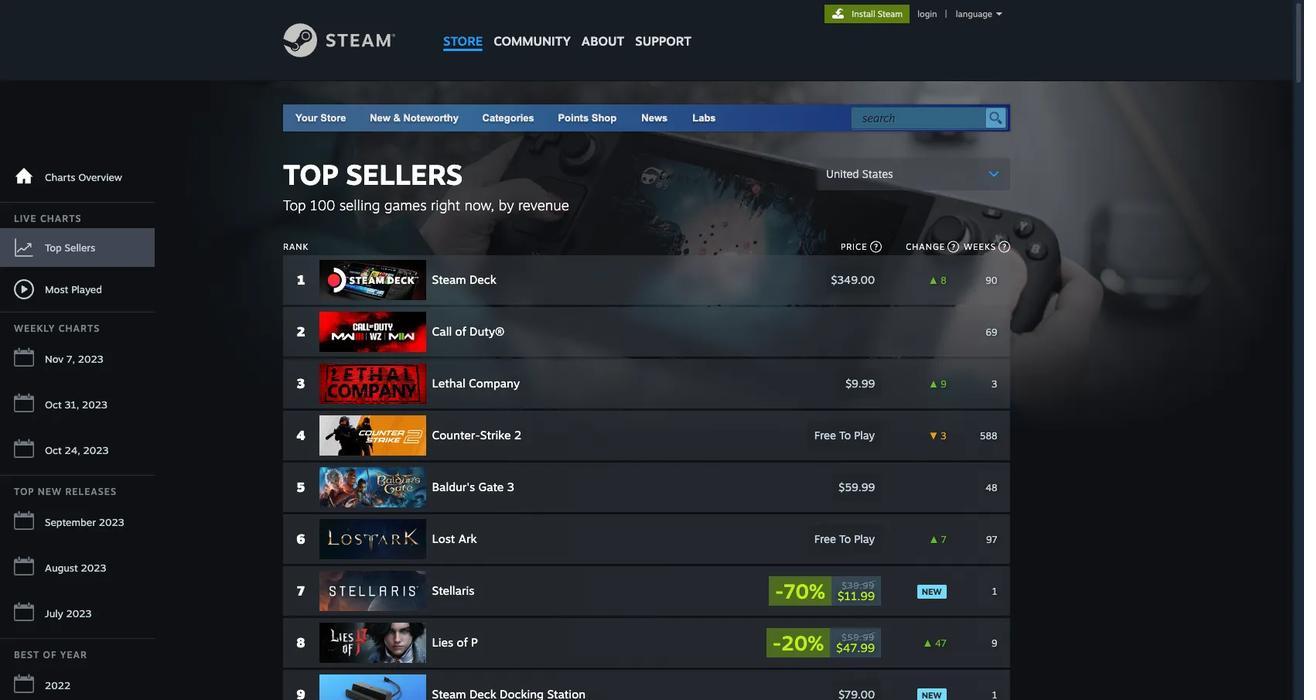 Task type: locate. For each thing, give the bounding box(es) containing it.
oct for oct 24, 2023
[[45, 444, 62, 457]]

counter-strike 2 link
[[320, 416, 704, 456]]

$9.99
[[846, 377, 876, 390]]

&
[[393, 112, 401, 124]]

2023 inside "link"
[[99, 516, 124, 529]]

1 horizontal spatial 7
[[942, 534, 947, 545]]

0 vertical spatial new
[[370, 112, 391, 124]]

labs link
[[680, 104, 729, 132]]

8
[[942, 274, 947, 286], [297, 635, 306, 651]]

play
[[855, 429, 876, 442], [855, 532, 876, 546]]

right
[[431, 197, 461, 214]]

oct 31, 2023
[[45, 399, 108, 411]]

20%
[[782, 631, 825, 655]]

1 play from the top
[[855, 429, 876, 442]]

▲
[[930, 274, 939, 286], [930, 378, 939, 390], [930, 534, 939, 545], [924, 637, 933, 649]]

2023
[[78, 353, 104, 365], [82, 399, 108, 411], [83, 444, 109, 457], [99, 516, 124, 529], [81, 562, 106, 574], [66, 608, 92, 620]]

top sellers link
[[0, 228, 155, 267]]

free to play
[[815, 429, 876, 442], [815, 532, 876, 546]]

points
[[558, 112, 589, 124]]

2023 right 'august' at the bottom left of the page
[[81, 562, 106, 574]]

2023 down releases on the bottom left
[[99, 516, 124, 529]]

change
[[906, 241, 946, 252]]

gate
[[479, 480, 504, 495]]

0 vertical spatial free
[[815, 429, 837, 442]]

1 vertical spatial $59.99
[[843, 632, 876, 643]]

lies
[[433, 635, 454, 650]]

1 horizontal spatial steam
[[878, 9, 903, 19]]

▲ left 97 at right bottom
[[930, 534, 939, 545]]

about
[[582, 33, 625, 49]]

new up ▲ 47 at the bottom
[[923, 586, 943, 597]]

7 down 6
[[298, 583, 305, 599]]

3 right gate
[[508, 480, 515, 495]]

0 vertical spatial oct
[[45, 399, 62, 411]]

charts up nov 7, 2023
[[59, 323, 100, 334]]

about link
[[576, 0, 630, 53]]

july 2023
[[45, 608, 92, 620]]

search text field
[[863, 108, 983, 128]]

▲ for 1
[[930, 274, 939, 286]]

to for 6
[[840, 532, 852, 546]]

$59.99
[[839, 481, 876, 494], [843, 632, 876, 643]]

1 vertical spatial -
[[773, 631, 782, 655]]

oct 24, 2023 link
[[0, 430, 155, 472]]

1 free from the top
[[815, 429, 837, 442]]

0 vertical spatial 9
[[942, 378, 947, 390]]

-70%
[[776, 579, 826, 604]]

best of year
[[14, 649, 87, 661]]

▲ for 3
[[930, 378, 939, 390]]

0 vertical spatial top sellers
[[283, 157, 463, 192]]

1 vertical spatial to
[[840, 532, 852, 546]]

0 vertical spatial play
[[855, 429, 876, 442]]

0 vertical spatial free to play
[[815, 429, 876, 442]]

sellers up most played link
[[65, 241, 95, 253]]

stellaris
[[433, 584, 475, 598]]

free to play for 4
[[815, 429, 876, 442]]

1 vertical spatial 2
[[515, 428, 522, 443]]

price
[[841, 241, 868, 252]]

0 horizontal spatial top sellers
[[45, 241, 95, 253]]

of right call
[[456, 324, 467, 339]]

nov 7, 2023 link
[[0, 338, 155, 381]]

48
[[986, 482, 998, 493]]

of for 2
[[456, 324, 467, 339]]

0 vertical spatial to
[[840, 429, 852, 442]]

1 to from the top
[[840, 429, 852, 442]]

2 oct from the top
[[45, 444, 62, 457]]

- for 20%
[[773, 631, 782, 655]]

of inside call of duty® link
[[456, 324, 467, 339]]

1 horizontal spatial 9
[[993, 637, 998, 649]]

0 horizontal spatial 1
[[297, 272, 305, 288]]

strike
[[481, 428, 512, 443]]

$39.99
[[843, 580, 876, 591]]

language
[[956, 9, 993, 19]]

▲ down change
[[930, 274, 939, 286]]

$59.99 for $59.99
[[839, 481, 876, 494]]

new for new & noteworthy
[[370, 112, 391, 124]]

0 vertical spatial 8
[[942, 274, 947, 286]]

news
[[642, 112, 668, 124]]

steam left deck
[[433, 272, 467, 287]]

1 vertical spatial top sellers
[[45, 241, 95, 253]]

588
[[981, 430, 998, 442]]

2023 right 31,
[[82, 399, 108, 411]]

0 horizontal spatial 2
[[297, 323, 306, 340]]

0 vertical spatial -
[[776, 579, 785, 604]]

0 horizontal spatial 8
[[297, 635, 306, 651]]

deck
[[470, 272, 497, 287]]

of left p
[[457, 635, 468, 650]]

0 vertical spatial 1
[[297, 272, 305, 288]]

oct left 31,
[[45, 399, 62, 411]]

9 down 0
[[942, 378, 947, 390]]

charts up top sellers link
[[40, 213, 82, 224]]

install steam link
[[825, 5, 910, 23]]

support link
[[630, 0, 697, 53]]

2 vertical spatial new
[[923, 586, 943, 597]]

shop
[[592, 112, 617, 124]]

1 down rank
[[297, 272, 305, 288]]

charts for top
[[40, 213, 82, 224]]

0 vertical spatial $59.99
[[839, 481, 876, 494]]

oct left 24,
[[45, 444, 62, 457]]

call of duty® link
[[320, 312, 704, 352]]

to down $9.99
[[840, 429, 852, 442]]

install
[[852, 9, 876, 19]]

2 vertical spatial charts
[[59, 323, 100, 334]]

2023 right 7,
[[78, 353, 104, 365]]

47
[[936, 637, 947, 649]]

new up september
[[38, 486, 62, 498]]

▲ left 47
[[924, 637, 933, 649]]

store link
[[438, 0, 489, 56]]

new
[[370, 112, 391, 124], [38, 486, 62, 498], [923, 586, 943, 597]]

$59.99 $47.99
[[837, 632, 876, 655]]

- down -70%
[[773, 631, 782, 655]]

▲ 47
[[924, 637, 947, 649]]

1 oct from the top
[[45, 399, 62, 411]]

1 vertical spatial new
[[38, 486, 62, 498]]

sellers up games
[[346, 157, 463, 192]]

new & noteworthy
[[370, 112, 459, 124]]

oct 24, 2023
[[45, 444, 109, 457]]

0 horizontal spatial 7
[[298, 583, 305, 599]]

1 free to play from the top
[[815, 429, 876, 442]]

most played
[[45, 283, 102, 295]]

top new releases
[[14, 486, 117, 498]]

free to play down $9.99
[[815, 429, 876, 442]]

top left 100
[[283, 197, 306, 214]]

1 vertical spatial free
[[815, 532, 837, 546]]

1 vertical spatial oct
[[45, 444, 62, 457]]

3
[[297, 375, 306, 392], [993, 378, 998, 390], [942, 430, 947, 442], [508, 480, 515, 495]]

1 down 97 at right bottom
[[993, 585, 998, 597]]

31,
[[65, 399, 79, 411]]

1 vertical spatial steam
[[433, 272, 467, 287]]

counter-
[[433, 428, 481, 443]]

best
[[14, 649, 40, 661]]

100
[[310, 197, 335, 214]]

1 vertical spatial play
[[855, 532, 876, 546]]

0 vertical spatial charts
[[45, 171, 75, 183]]

rank
[[283, 241, 309, 252]]

categories
[[483, 112, 535, 124]]

1 horizontal spatial new
[[370, 112, 391, 124]]

to up "$39.99"
[[840, 532, 852, 546]]

top down live charts
[[45, 241, 62, 253]]

your store link
[[296, 112, 346, 124]]

- up -20%
[[776, 579, 785, 604]]

top up september 2023 "link"
[[14, 486, 34, 498]]

0 vertical spatial 7
[[942, 534, 947, 545]]

9 right 47
[[993, 637, 998, 649]]

free for 6
[[815, 532, 837, 546]]

▲ up ▼
[[930, 378, 939, 390]]

2 horizontal spatial new
[[923, 586, 943, 597]]

1 vertical spatial 1
[[993, 585, 998, 597]]

charts overview
[[45, 171, 122, 183]]

revenue
[[518, 197, 569, 214]]

1 vertical spatial free to play
[[815, 532, 876, 546]]

top sellers down live charts
[[45, 241, 95, 253]]

3 down 69
[[993, 378, 998, 390]]

2 free from the top
[[815, 532, 837, 546]]

top sellers up selling
[[283, 157, 463, 192]]

new left &
[[370, 112, 391, 124]]

top
[[283, 157, 339, 192], [283, 197, 306, 214], [45, 241, 62, 253], [14, 486, 34, 498]]

2 to from the top
[[840, 532, 852, 546]]

company
[[469, 376, 521, 391]]

call of duty®
[[433, 324, 505, 339]]

steam deck
[[433, 272, 497, 287]]

play up "$39.99"
[[855, 532, 876, 546]]

0 horizontal spatial 9
[[942, 378, 947, 390]]

2 free to play from the top
[[815, 532, 876, 546]]

august 2023 link
[[0, 547, 155, 590]]

$59.99 inside the $59.99 $47.99
[[843, 632, 876, 643]]

2
[[297, 323, 306, 340], [515, 428, 522, 443]]

7 left 97 at right bottom
[[942, 534, 947, 545]]

lies of p link
[[320, 623, 704, 663]]

free to play up "$39.99"
[[815, 532, 876, 546]]

play down $9.99
[[855, 429, 876, 442]]

july
[[45, 608, 63, 620]]

charts left overview
[[45, 171, 75, 183]]

0 vertical spatial 2
[[297, 323, 306, 340]]

1 vertical spatial charts
[[40, 213, 82, 224]]

0 vertical spatial sellers
[[346, 157, 463, 192]]

1 vertical spatial sellers
[[65, 241, 95, 253]]

weekly
[[14, 323, 55, 334]]

2023 right 24,
[[83, 444, 109, 457]]

2 play from the top
[[855, 532, 876, 546]]

of inside lies of p "link"
[[457, 635, 468, 650]]

steam right install
[[878, 9, 903, 19]]

now,
[[465, 197, 495, 214]]

3 right ▼
[[942, 430, 947, 442]]

1 vertical spatial 9
[[993, 637, 998, 649]]



Task type: describe. For each thing, give the bounding box(es) containing it.
july 2023 link
[[0, 593, 155, 635]]

3 inside "link"
[[508, 480, 515, 495]]

69
[[987, 326, 998, 338]]

labs
[[693, 112, 716, 124]]

6
[[297, 531, 306, 547]]

lethal company link
[[320, 364, 704, 404]]

▲ 8
[[930, 274, 947, 286]]

lethal company
[[433, 376, 521, 391]]

1 horizontal spatial sellers
[[346, 157, 463, 192]]

0 horizontal spatial new
[[38, 486, 62, 498]]

4
[[297, 427, 306, 443]]

charts overview link
[[0, 156, 155, 199]]

$39.99 $11.99
[[839, 580, 876, 603]]

0 horizontal spatial sellers
[[65, 241, 95, 253]]

▼
[[930, 430, 939, 442]]

$59.99 for $59.99 $47.99
[[843, 632, 876, 643]]

5
[[297, 479, 306, 495]]

charts for nov
[[59, 323, 100, 334]]

new & noteworthy link
[[370, 112, 459, 124]]

nov
[[45, 353, 64, 365]]

1 vertical spatial 8
[[297, 635, 306, 651]]

support
[[636, 33, 692, 49]]

year
[[60, 649, 87, 661]]

2022
[[45, 679, 71, 692]]

play for 4
[[855, 429, 876, 442]]

free for 4
[[815, 429, 837, 442]]

2023 right july
[[66, 608, 92, 620]]

weekly charts
[[14, 323, 100, 334]]

weeks
[[964, 241, 997, 252]]

counter-strike 2
[[433, 428, 522, 443]]

overview
[[78, 171, 122, 183]]

1 horizontal spatial 1
[[993, 585, 998, 597]]

new for new
[[923, 586, 943, 597]]

united
[[827, 167, 860, 180]]

of right best
[[43, 649, 57, 661]]

login link
[[915, 9, 941, 19]]

7,
[[67, 353, 75, 365]]

install steam
[[852, 9, 903, 19]]

baldur's
[[433, 480, 476, 495]]

ark
[[459, 532, 477, 546]]

to for 4
[[840, 429, 852, 442]]

call
[[433, 324, 453, 339]]

- for 70%
[[776, 579, 785, 604]]

games
[[384, 197, 427, 214]]

of for 8
[[457, 635, 468, 650]]

0 horizontal spatial steam
[[433, 272, 467, 287]]

oct 31, 2023 link
[[0, 384, 155, 426]]

1 horizontal spatial 8
[[942, 274, 947, 286]]

top up 100
[[283, 157, 339, 192]]

play for 6
[[855, 532, 876, 546]]

september
[[45, 516, 96, 529]]

24,
[[65, 444, 80, 457]]

1 horizontal spatial 2
[[515, 428, 522, 443]]

live
[[14, 213, 37, 224]]

-20%
[[773, 631, 825, 655]]

2022 link
[[0, 665, 155, 700]]

played
[[71, 283, 102, 295]]

$47.99
[[837, 640, 876, 655]]

▲ 7
[[930, 534, 947, 545]]

most played link
[[0, 270, 155, 309]]

p
[[472, 635, 478, 650]]

community
[[494, 33, 571, 49]]

login | language
[[918, 9, 993, 19]]

$11.99
[[839, 589, 876, 603]]

nov 7, 2023
[[45, 353, 104, 365]]

live charts
[[14, 213, 82, 224]]

stellaris link
[[320, 571, 704, 611]]

0 vertical spatial steam
[[878, 9, 903, 19]]

oct for oct 31, 2023
[[45, 399, 62, 411]]

3 up 4
[[297, 375, 306, 392]]

0
[[941, 326, 947, 338]]

united states
[[827, 167, 894, 180]]

1 horizontal spatial top sellers
[[283, 157, 463, 192]]

top 100 selling games right now, by revenue
[[283, 197, 569, 214]]

september 2023 link
[[0, 501, 155, 544]]

baldur's gate 3
[[433, 480, 515, 495]]

august 2023
[[45, 562, 106, 574]]

news link
[[629, 104, 680, 132]]

1 vertical spatial 7
[[298, 583, 305, 599]]

your
[[296, 112, 318, 124]]

steam deck link
[[320, 260, 704, 300]]

releases
[[65, 486, 117, 498]]

states
[[863, 167, 894, 180]]

your store
[[296, 112, 346, 124]]

▲ for 6
[[930, 534, 939, 545]]

baldur's gate 3 link
[[320, 467, 704, 508]]

august
[[45, 562, 78, 574]]

▲ 9
[[930, 378, 947, 390]]

free to play for 6
[[815, 532, 876, 546]]

▲ for 8
[[924, 637, 933, 649]]

lost ark
[[433, 532, 477, 546]]

categories link
[[483, 112, 535, 124]]

duty®
[[470, 324, 505, 339]]

90
[[986, 274, 998, 286]]

community link
[[489, 0, 576, 56]]

store
[[321, 112, 346, 124]]



Task type: vqa. For each thing, say whether or not it's contained in the screenshot.


